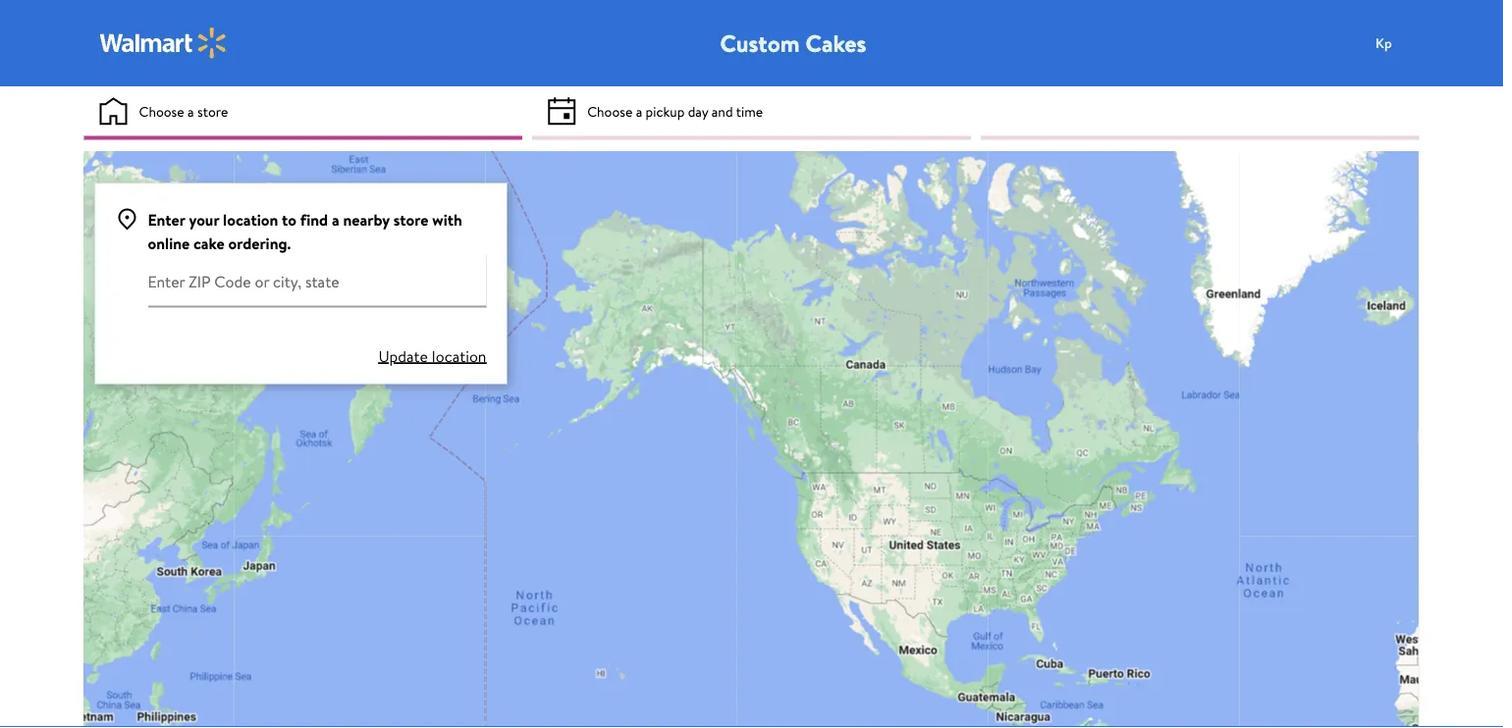 Task type: locate. For each thing, give the bounding box(es) containing it.
ordering.
[[228, 232, 291, 254]]

2 horizontal spatial a
[[636, 101, 642, 121]]

nearby
[[343, 209, 390, 230]]

location
[[223, 209, 278, 230], [432, 345, 486, 367]]

1 horizontal spatial a
[[332, 209, 339, 230]]

a
[[188, 101, 194, 121], [636, 101, 642, 121], [332, 209, 339, 230]]

store down back to walmart.com image
[[197, 101, 228, 121]]

cake
[[193, 232, 224, 254]]

0 vertical spatial location
[[223, 209, 278, 230]]

location up ordering.
[[223, 209, 278, 230]]

kp
[[1376, 33, 1392, 52]]

a inside "enter your location to find a nearby store with online cake ordering."
[[332, 209, 339, 230]]

location right the update
[[432, 345, 486, 367]]

to
[[282, 209, 297, 230]]

update
[[378, 345, 428, 367]]

1 vertical spatial location
[[432, 345, 486, 367]]

a left pickup
[[636, 101, 642, 121]]

back to walmart.com image
[[100, 27, 227, 59]]

1 horizontal spatial store
[[393, 209, 428, 230]]

0 vertical spatial store
[[197, 101, 228, 121]]

and
[[712, 101, 733, 121]]

enter
[[148, 209, 185, 230]]

0 horizontal spatial choose
[[139, 101, 184, 121]]

choose
[[139, 101, 184, 121], [587, 101, 633, 121]]

1 horizontal spatial location
[[432, 345, 486, 367]]

your
[[189, 209, 219, 230]]

map region
[[0, 34, 1491, 728]]

0 horizontal spatial a
[[188, 101, 194, 121]]

0 horizontal spatial store
[[197, 101, 228, 121]]

store left with
[[393, 209, 428, 230]]

2 choose from the left
[[587, 101, 633, 121]]

choose down back to walmart.com image
[[139, 101, 184, 121]]

location inside "enter your location to find a nearby store with online cake ordering."
[[223, 209, 278, 230]]

1 choose from the left
[[139, 101, 184, 121]]

1 vertical spatial store
[[393, 209, 428, 230]]

0 horizontal spatial location
[[223, 209, 278, 230]]

kp button
[[1364, 24, 1443, 63]]

choose left pickup
[[587, 101, 633, 121]]

store
[[197, 101, 228, 121], [393, 209, 428, 230]]

day
[[688, 101, 708, 121]]

1 horizontal spatial choose
[[587, 101, 633, 121]]

a down back to walmart.com image
[[188, 101, 194, 121]]

Enter Zip code or city, state to find a bakery text field
[[148, 255, 486, 308]]

custom
[[720, 27, 800, 59]]

a right find
[[332, 209, 339, 230]]



Task type: describe. For each thing, give the bounding box(es) containing it.
online
[[148, 232, 190, 254]]

time
[[736, 101, 763, 121]]

a for store
[[188, 101, 194, 121]]

a for pickup
[[636, 101, 642, 121]]

location inside update location button
[[432, 345, 486, 367]]

enter your location to find a nearby store with online cake ordering.
[[148, 209, 462, 254]]

choose for choose a pickup day and time
[[587, 101, 633, 121]]

choose a store
[[139, 101, 228, 121]]

update location button
[[378, 344, 486, 368]]

store inside "enter your location to find a nearby store with online cake ordering."
[[393, 209, 428, 230]]

pickup
[[646, 101, 685, 121]]

choose for choose a store
[[139, 101, 184, 121]]

custom cakes
[[720, 27, 866, 59]]

find
[[300, 209, 328, 230]]

with
[[432, 209, 462, 230]]

update location
[[378, 345, 486, 367]]

choose a pickup day and time
[[587, 101, 763, 121]]

pin nav image
[[115, 208, 139, 231]]

cakes
[[805, 27, 866, 59]]



Task type: vqa. For each thing, say whether or not it's contained in the screenshot.
do for How do you want your items?
no



